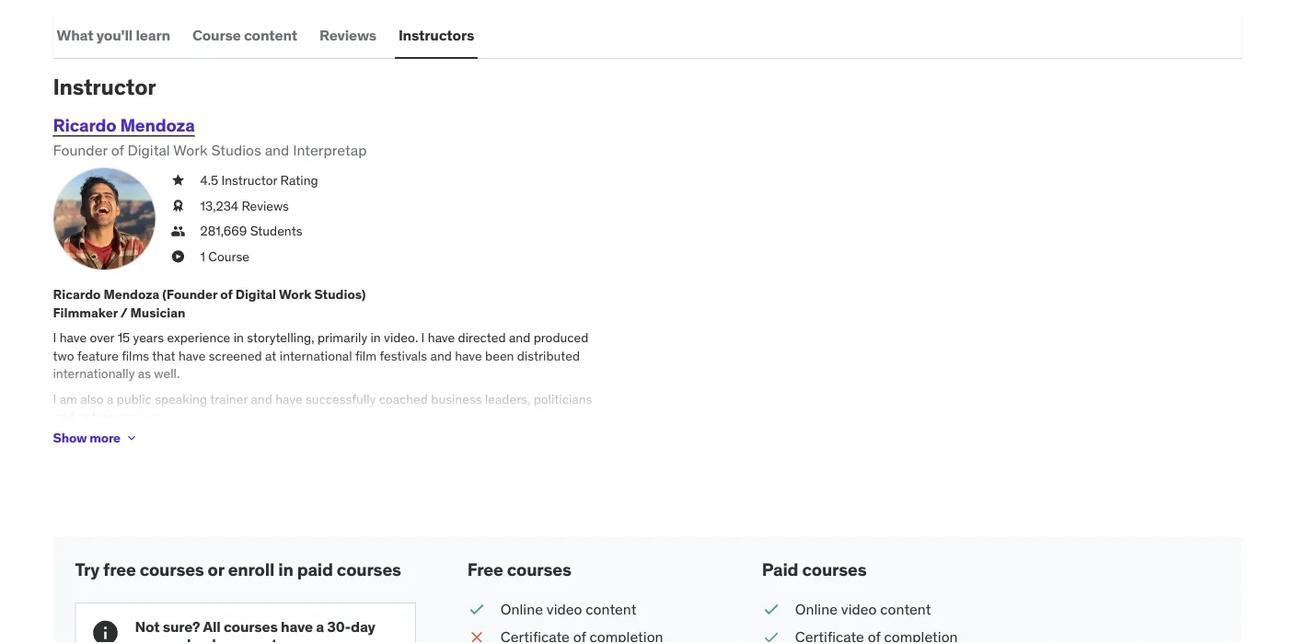Task type: locate. For each thing, give the bounding box(es) containing it.
content for free courses
[[586, 600, 636, 618]]

course down 281,669
[[208, 248, 249, 265]]

xsmall image down xsmall image
[[171, 222, 185, 240]]

2 online from the left
[[795, 600, 838, 618]]

0 horizontal spatial digital
[[127, 140, 170, 159]]

small image for paid courses
[[762, 599, 780, 620]]

2 video from the left
[[841, 600, 877, 618]]

1 horizontal spatial content
[[586, 600, 636, 618]]

xsmall image up xsmall image
[[171, 171, 185, 189]]

digital down "1 course"
[[235, 286, 276, 303]]

enroll
[[228, 559, 274, 581]]

money-
[[135, 635, 187, 643]]

also
[[80, 391, 104, 407]]

what you'll learn button
[[53, 13, 174, 57]]

a inside "ricardo mendoza (founder of digital work studios) filmmaker / musician i have over 15 years experience in storytelling, primarily in video. i have directed and produced two feature films that have screened at international film festivals and have been distributed internationally as well. i am also a public speaking trainer and have successfully coached business leaders, politicians and entrepreneurs."
[[107, 391, 114, 407]]

1 vertical spatial instructor
[[221, 172, 277, 188]]

1 horizontal spatial work
[[279, 286, 311, 303]]

of inside "ricardo mendoza (founder of digital work studios) filmmaker / musician i have over 15 years experience in storytelling, primarily in video. i have directed and produced two feature films that have screened at international film festivals and have been distributed internationally as well. i am also a public speaking trainer and have successfully coached business leaders, politicians and entrepreneurs."
[[220, 286, 233, 303]]

1 vertical spatial mendoza
[[104, 286, 159, 303]]

am
[[59, 391, 77, 407]]

281,669
[[200, 223, 247, 239]]

0 vertical spatial digital
[[127, 140, 170, 159]]

work for ricardo mendoza (founder of digital work studios) filmmaker / musician i have over 15 years experience in storytelling, primarily in video. i have directed and produced two feature films that have screened at international film festivals and have been distributed internationally as well. i am also a public speaking trainer and have successfully coached business leaders, politicians and entrepreneurs.
[[279, 286, 311, 303]]

1 horizontal spatial a
[[316, 618, 324, 636]]

have inside not sure? all courses have a 30-day money-back guarantee
[[281, 618, 313, 636]]

ricardo
[[53, 114, 116, 136], [53, 286, 101, 303]]

ricardo up 'filmmaker' at the top left of page
[[53, 286, 101, 303]]

paid
[[762, 559, 798, 581]]

or
[[208, 559, 224, 581]]

business
[[431, 391, 482, 407]]

paid
[[297, 559, 333, 581]]

1 horizontal spatial instructor
[[221, 172, 277, 188]]

a
[[107, 391, 114, 407], [316, 618, 324, 636]]

of
[[111, 140, 124, 159], [220, 286, 233, 303]]

international
[[280, 347, 352, 364]]

1 vertical spatial digital
[[235, 286, 276, 303]]

1 video from the left
[[547, 600, 582, 618]]

in
[[233, 329, 244, 346], [370, 329, 381, 346], [278, 559, 293, 581]]

internationally
[[53, 365, 135, 382]]

0 horizontal spatial content
[[244, 25, 297, 44]]

founder
[[53, 140, 107, 159]]

reviews
[[319, 25, 376, 44], [242, 197, 289, 214]]

work for ricardo mendoza founder of digital work studios and interpretap
[[173, 140, 208, 159]]

work left the studios)
[[279, 286, 311, 303]]

work up 4.5
[[173, 140, 208, 159]]

1 online video content from the left
[[501, 600, 636, 618]]

that
[[152, 347, 175, 364]]

2 ricardo from the top
[[53, 286, 101, 303]]

0 horizontal spatial work
[[173, 140, 208, 159]]

show more button
[[53, 420, 139, 457]]

1 horizontal spatial digital
[[235, 286, 276, 303]]

1 online from the left
[[501, 600, 543, 618]]

and inside ricardo mendoza founder of digital work studios and interpretap
[[265, 140, 289, 159]]

successfully
[[306, 391, 376, 407]]

2 horizontal spatial content
[[880, 600, 931, 618]]

ricardo for ricardo mendoza founder of digital work studios and interpretap
[[53, 114, 116, 136]]

1 vertical spatial reviews
[[242, 197, 289, 214]]

ricardo inside "ricardo mendoza (founder of digital work studios) filmmaker / musician i have over 15 years experience in storytelling, primarily in video. i have directed and produced two feature films that have screened at international film festivals and have been distributed internationally as well. i am also a public speaking trainer and have successfully coached business leaders, politicians and entrepreneurs."
[[53, 286, 101, 303]]

and down 'am'
[[53, 409, 74, 425]]

video.
[[384, 329, 418, 346]]

over
[[90, 329, 114, 346]]

1 vertical spatial a
[[316, 618, 324, 636]]

produced
[[533, 329, 588, 346]]

a right also
[[107, 391, 114, 407]]

0 horizontal spatial online
[[501, 600, 543, 618]]

content for paid courses
[[880, 600, 931, 618]]

not sure? all courses have a 30-day money-back guarantee
[[135, 618, 375, 643]]

2 horizontal spatial in
[[370, 329, 381, 346]]

0 horizontal spatial video
[[547, 600, 582, 618]]

xsmall image left the 1
[[171, 248, 185, 266]]

politicians
[[534, 391, 592, 407]]

online video content down "free courses"
[[501, 600, 636, 618]]

ricardo inside ricardo mendoza founder of digital work studios and interpretap
[[53, 114, 116, 136]]

of right (founder
[[220, 286, 233, 303]]

online video content
[[501, 600, 636, 618], [795, 600, 931, 618]]

4.5
[[200, 172, 218, 188]]

course content button
[[189, 13, 301, 57]]

work inside "ricardo mendoza (founder of digital work studios) filmmaker / musician i have over 15 years experience in storytelling, primarily in video. i have directed and produced two feature films that have screened at international film festivals and have been distributed internationally as well. i am also a public speaking trainer and have successfully coached business leaders, politicians and entrepreneurs."
[[279, 286, 311, 303]]

what
[[57, 25, 93, 44]]

0 horizontal spatial a
[[107, 391, 114, 407]]

1 vertical spatial course
[[208, 248, 249, 265]]

0 vertical spatial instructor
[[53, 73, 156, 100]]

instructor up "13,234 reviews"
[[221, 172, 277, 188]]

content inside course content "button"
[[244, 25, 297, 44]]

1 ricardo from the top
[[53, 114, 116, 136]]

a left 30-
[[316, 618, 324, 636]]

0 vertical spatial a
[[107, 391, 114, 407]]

digital
[[127, 140, 170, 159], [235, 286, 276, 303]]

mendoza inside "ricardo mendoza (founder of digital work studios) filmmaker / musician i have over 15 years experience in storytelling, primarily in video. i have directed and produced two feature films that have screened at international film festivals and have been distributed internationally as well. i am also a public speaking trainer and have successfully coached business leaders, politicians and entrepreneurs."
[[104, 286, 159, 303]]

digital inside "ricardo mendoza (founder of digital work studios) filmmaker / musician i have over 15 years experience in storytelling, primarily in video. i have directed and produced two feature films that have screened at international film festivals and have been distributed internationally as well. i am also a public speaking trainer and have successfully coached business leaders, politicians and entrepreneurs."
[[235, 286, 276, 303]]

of inside ricardo mendoza founder of digital work studios and interpretap
[[111, 140, 124, 159]]

small image
[[467, 599, 486, 620], [762, 599, 780, 620], [762, 627, 780, 643]]

free
[[467, 559, 503, 581]]

xsmall image for 4.5 instructor rating
[[171, 171, 185, 189]]

been
[[485, 347, 514, 364]]

instructor
[[53, 73, 156, 100], [221, 172, 277, 188]]

two
[[53, 347, 74, 364]]

0 vertical spatial of
[[111, 140, 124, 159]]

0 vertical spatial course
[[192, 25, 241, 44]]

and up been
[[509, 329, 530, 346]]

and
[[265, 140, 289, 159], [509, 329, 530, 346], [430, 347, 452, 364], [251, 391, 272, 407], [53, 409, 74, 425]]

1 course
[[200, 248, 249, 265]]

0 vertical spatial ricardo
[[53, 114, 116, 136]]

/
[[120, 304, 127, 321]]

xsmall image down entrepreneurs. at the bottom left of page
[[124, 431, 139, 446]]

instructor up ricardo mendoza link
[[53, 73, 156, 100]]

online video content down the paid courses
[[795, 600, 931, 618]]

years
[[133, 329, 164, 346]]

1 horizontal spatial online
[[795, 600, 838, 618]]

have
[[59, 329, 87, 346], [428, 329, 455, 346], [178, 347, 206, 364], [455, 347, 482, 364], [275, 391, 303, 407], [281, 618, 313, 636]]

instructors
[[399, 25, 474, 44]]

content
[[244, 25, 297, 44], [586, 600, 636, 618], [880, 600, 931, 618]]

0 horizontal spatial online video content
[[501, 600, 636, 618]]

mendoza
[[120, 114, 195, 136], [104, 286, 159, 303]]

online down "free courses"
[[501, 600, 543, 618]]

digital for ricardo mendoza (founder of digital work studios) filmmaker / musician i have over 15 years experience in storytelling, primarily in video. i have directed and produced two feature films that have screened at international film festivals and have been distributed internationally as well. i am also a public speaking trainer and have successfully coached business leaders, politicians and entrepreneurs.
[[235, 286, 276, 303]]

work
[[173, 140, 208, 159], [279, 286, 311, 303]]

screened
[[209, 347, 262, 364]]

reviews left the instructors
[[319, 25, 376, 44]]

13,234 reviews
[[200, 197, 289, 214]]

of for ricardo mendoza founder of digital work studios and interpretap
[[111, 140, 124, 159]]

and right trainer
[[251, 391, 272, 407]]

1 vertical spatial ricardo
[[53, 286, 101, 303]]

4.5 instructor rating
[[200, 172, 318, 188]]

online
[[501, 600, 543, 618], [795, 600, 838, 618]]

have down experience
[[178, 347, 206, 364]]

reviews down 4.5 instructor rating
[[242, 197, 289, 214]]

courses
[[140, 559, 204, 581], [337, 559, 401, 581], [507, 559, 571, 581], [802, 559, 866, 581], [224, 618, 278, 636]]

2 online video content from the left
[[795, 600, 931, 618]]

have left 30-
[[281, 618, 313, 636]]

0 vertical spatial mendoza
[[120, 114, 195, 136]]

15
[[117, 329, 130, 346]]

course
[[192, 25, 241, 44], [208, 248, 249, 265]]

video down the paid courses
[[841, 600, 877, 618]]

musician
[[130, 304, 185, 321]]

show more
[[53, 430, 120, 446]]

video
[[547, 600, 582, 618], [841, 600, 877, 618]]

studios)
[[314, 286, 366, 303]]

1 horizontal spatial of
[[220, 286, 233, 303]]

digital down ricardo mendoza link
[[127, 140, 170, 159]]

public
[[117, 391, 152, 407]]

in left paid
[[278, 559, 293, 581]]

0 vertical spatial reviews
[[319, 25, 376, 44]]

1 horizontal spatial online video content
[[795, 600, 931, 618]]

1 horizontal spatial video
[[841, 600, 877, 618]]

1 vertical spatial of
[[220, 286, 233, 303]]

course right learn
[[192, 25, 241, 44]]

you'll
[[96, 25, 133, 44]]

have down directed
[[455, 347, 482, 364]]

digital inside ricardo mendoza founder of digital work studios and interpretap
[[127, 140, 170, 159]]

in up film
[[370, 329, 381, 346]]

0 horizontal spatial of
[[111, 140, 124, 159]]

i
[[53, 329, 56, 346], [421, 329, 425, 346], [53, 391, 56, 407]]

mendoza inside ricardo mendoza founder of digital work studios and interpretap
[[120, 114, 195, 136]]

of down ricardo mendoza link
[[111, 140, 124, 159]]

online down the paid courses
[[795, 600, 838, 618]]

ricardo mendoza link
[[53, 114, 195, 136]]

and up 4.5 instructor rating
[[265, 140, 289, 159]]

entrepreneurs.
[[78, 409, 162, 425]]

i left 'am'
[[53, 391, 56, 407]]

video for free courses
[[547, 600, 582, 618]]

1 horizontal spatial reviews
[[319, 25, 376, 44]]

0 vertical spatial work
[[173, 140, 208, 159]]

experience
[[167, 329, 230, 346]]

have up two
[[59, 329, 87, 346]]

online for paid
[[795, 600, 838, 618]]

have down at
[[275, 391, 303, 407]]

work inside ricardo mendoza founder of digital work studios and interpretap
[[173, 140, 208, 159]]

directed
[[458, 329, 506, 346]]

1 vertical spatial work
[[279, 286, 311, 303]]

ricardo up founder
[[53, 114, 116, 136]]

reviews button
[[316, 13, 380, 57]]

as
[[138, 365, 151, 382]]

video down "free courses"
[[547, 600, 582, 618]]

trainer
[[210, 391, 248, 407]]

xsmall image
[[171, 171, 185, 189], [171, 222, 185, 240], [171, 248, 185, 266], [124, 431, 139, 446]]

in up 'screened'
[[233, 329, 244, 346]]



Task type: describe. For each thing, give the bounding box(es) containing it.
well.
[[154, 365, 180, 382]]

more
[[89, 430, 120, 446]]

try free courses or enroll in paid courses
[[75, 559, 401, 581]]

i up two
[[53, 329, 56, 346]]

feature
[[77, 347, 119, 364]]

interpretap
[[293, 140, 367, 159]]

distributed
[[517, 347, 580, 364]]

online video content for free courses
[[501, 600, 636, 618]]

at
[[265, 347, 276, 364]]

(founder
[[162, 286, 217, 303]]

sure?
[[163, 618, 200, 636]]

filmmaker
[[53, 304, 118, 321]]

of for ricardo mendoza (founder of digital work studios) filmmaker / musician i have over 15 years experience in storytelling, primarily in video. i have directed and produced two feature films that have screened at international film festivals and have been distributed internationally as well. i am also a public speaking trainer and have successfully coached business leaders, politicians and entrepreneurs.
[[220, 286, 233, 303]]

and right festivals
[[430, 347, 452, 364]]

xsmall image
[[171, 197, 185, 215]]

primarily
[[317, 329, 367, 346]]

films
[[122, 347, 149, 364]]

learn
[[136, 25, 170, 44]]

show
[[53, 430, 87, 446]]

course inside "button"
[[192, 25, 241, 44]]

ricardo mendoza (founder of digital work studios) filmmaker / musician i have over 15 years experience in storytelling, primarily in video. i have directed and produced two feature films that have screened at international film festivals and have been distributed internationally as well. i am also a public speaking trainer and have successfully coached business leaders, politicians and entrepreneurs.
[[53, 286, 592, 425]]

instructors button
[[395, 13, 478, 57]]

rating
[[280, 172, 318, 188]]

studios
[[211, 140, 261, 159]]

i right 'video.'
[[421, 329, 425, 346]]

online for free
[[501, 600, 543, 618]]

try
[[75, 559, 99, 581]]

speaking
[[155, 391, 207, 407]]

ricardo for ricardo mendoza (founder of digital work studios) filmmaker / musician i have over 15 years experience in storytelling, primarily in video. i have directed and produced two feature films that have screened at international film festivals and have been distributed internationally as well. i am also a public speaking trainer and have successfully coached business leaders, politicians and entrepreneurs.
[[53, 286, 101, 303]]

xsmall image inside show more button
[[124, 431, 139, 446]]

free courses
[[467, 559, 571, 581]]

0 horizontal spatial reviews
[[242, 197, 289, 214]]

not
[[135, 618, 160, 636]]

a inside not sure? all courses have a 30-day money-back guarantee
[[316, 618, 324, 636]]

0 horizontal spatial instructor
[[53, 73, 156, 100]]

film
[[355, 347, 377, 364]]

what you'll learn
[[57, 25, 170, 44]]

back
[[187, 635, 220, 643]]

281,669 students
[[200, 223, 302, 239]]

course content
[[192, 25, 297, 44]]

xsmall image for 281,669 students
[[171, 222, 185, 240]]

1
[[200, 248, 205, 265]]

all
[[203, 618, 221, 636]]

video for paid courses
[[841, 600, 877, 618]]

xsmall image for 1 course
[[171, 248, 185, 266]]

free
[[103, 559, 136, 581]]

have right 'video.'
[[428, 329, 455, 346]]

ricardo mendoza image
[[53, 168, 156, 271]]

1 horizontal spatial in
[[278, 559, 293, 581]]

leaders,
[[485, 391, 530, 407]]

storytelling,
[[247, 329, 314, 346]]

digital for ricardo mendoza founder of digital work studios and interpretap
[[127, 140, 170, 159]]

courses inside not sure? all courses have a 30-day money-back guarantee
[[224, 618, 278, 636]]

online video content for paid courses
[[795, 600, 931, 618]]

festivals
[[380, 347, 427, 364]]

students
[[250, 223, 302, 239]]

small image
[[467, 627, 486, 643]]

coached
[[379, 391, 428, 407]]

13,234
[[200, 197, 238, 214]]

small image for free courses
[[467, 599, 486, 620]]

day
[[351, 618, 375, 636]]

reviews inside button
[[319, 25, 376, 44]]

paid courses
[[762, 559, 866, 581]]

30-
[[327, 618, 351, 636]]

guarantee
[[224, 635, 293, 643]]

mendoza for ricardo mendoza founder of digital work studios and interpretap
[[120, 114, 195, 136]]

0 horizontal spatial in
[[233, 329, 244, 346]]

ricardo mendoza founder of digital work studios and interpretap
[[53, 114, 367, 159]]

mendoza for ricardo mendoza (founder of digital work studios) filmmaker / musician i have over 15 years experience in storytelling, primarily in video. i have directed and produced two feature films that have screened at international film festivals and have been distributed internationally as well. i am also a public speaking trainer and have successfully coached business leaders, politicians and entrepreneurs.
[[104, 286, 159, 303]]



Task type: vqa. For each thing, say whether or not it's contained in the screenshot.
'2 months ago'
no



